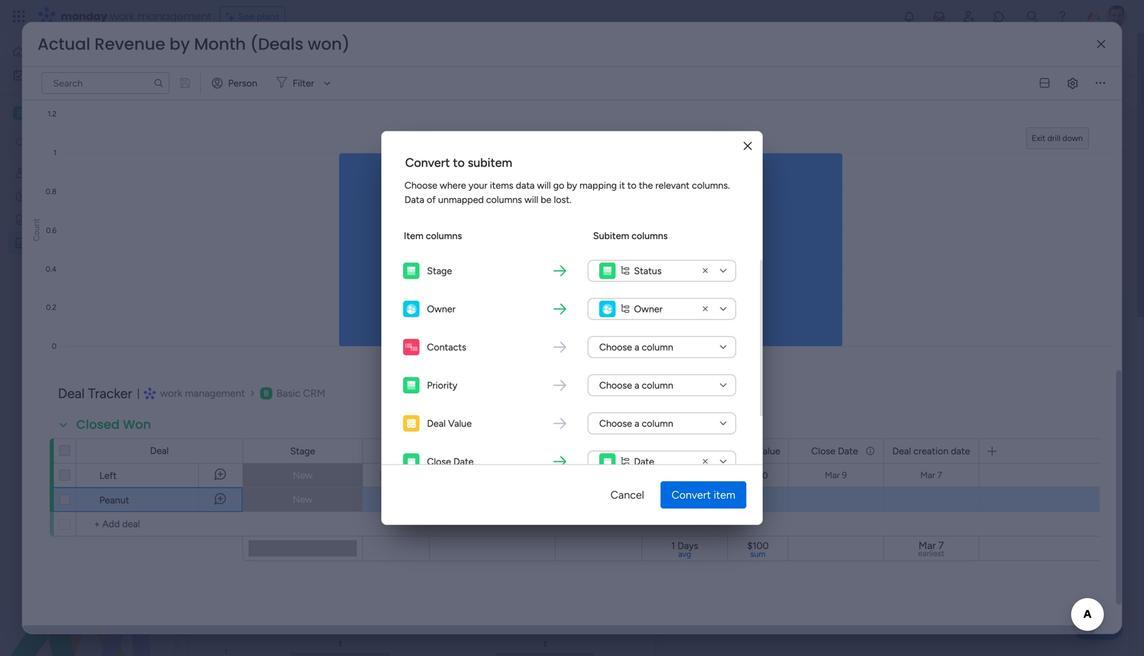 Task type: vqa. For each thing, say whether or not it's contained in the screenshot.
"2" "element"
no



Task type: locate. For each thing, give the bounding box(es) containing it.
choose for deal value
[[600, 418, 633, 429]]

Actual Revenue field
[[684, 125, 789, 143]]

1 horizontal spatial person button
[[567, 82, 627, 104]]

won up discovery
[[557, 418, 577, 429]]

columns inside the choose where your items data will go by mapping it to the relevant columns. data of unmapped columns will be lost.
[[487, 194, 523, 205]]

1 horizontal spatial work
[[110, 9, 135, 24]]

1 vertical spatial 7
[[939, 540, 945, 552]]

2 horizontal spatial columns
[[632, 230, 668, 242]]

1
[[307, 87, 311, 98], [673, 471, 676, 481], [672, 540, 676, 552]]

0 vertical spatial 7
[[938, 470, 943, 481]]

0 horizontal spatial sales dashboard
[[32, 237, 103, 249]]

monday marketplace image
[[993, 10, 1007, 23]]

person button for the left 'filter dashboard by text' search field
[[206, 72, 266, 94]]

work inside option
[[47, 69, 68, 81]]

help image
[[1056, 10, 1070, 23]]

choose a column up date button
[[600, 418, 674, 429]]

of
[[308, 125, 320, 143], [427, 194, 436, 205]]

close up "mar 9"
[[812, 445, 836, 457]]

1 horizontal spatial value
[[448, 418, 472, 429]]

a for deal value
[[635, 418, 640, 429]]

1 vertical spatial priority
[[584, 445, 614, 457]]

: left cancel
[[608, 489, 610, 501]]

1 horizontal spatial actual
[[688, 125, 728, 143]]

1 column information image from the left
[[709, 446, 720, 457]]

1 for 1 days
[[673, 471, 676, 481]]

deal tracker up the getting started
[[32, 191, 84, 202]]

1 horizontal spatial close
[[812, 445, 836, 457]]

revenue
[[95, 33, 165, 56], [731, 125, 785, 143]]

2 vertical spatial more dots image
[[1104, 593, 1114, 603]]

work right "monday" on the top of the page
[[110, 9, 135, 24]]

1 vertical spatial b
[[264, 388, 269, 398]]

1 vertical spatial actual
[[688, 125, 728, 143]]

won down |
[[123, 416, 151, 433]]

2 a from the top
[[635, 380, 640, 391]]

sales dashboard inside list box
[[32, 237, 103, 249]]

columns.
[[692, 180, 730, 191]]

close date
[[812, 445, 859, 457], [427, 456, 474, 468]]

basic right workspace icon
[[31, 107, 57, 120]]

home option
[[8, 41, 166, 63]]

dashboard down started
[[57, 237, 103, 249]]

basic right workspace image
[[277, 387, 301, 400]]

$100
[[749, 470, 769, 481], [748, 540, 769, 552]]

basic crm
[[31, 107, 84, 120], [277, 387, 326, 400]]

stage inside stage field
[[290, 445, 315, 457]]

column information image right length
[[709, 446, 720, 457]]

closed won
[[76, 416, 151, 433]]

column information image
[[709, 446, 720, 457], [866, 446, 876, 457]]

mar
[[825, 470, 840, 481], [921, 470, 936, 481], [919, 540, 937, 552]]

0 horizontal spatial sales
[[32, 237, 55, 249]]

lottie animation image
[[0, 519, 174, 656]]

0 horizontal spatial tracker
[[53, 191, 84, 202]]

length
[[675, 445, 703, 457]]

to inside the choose where your items data will go by mapping it to the relevant columns. data of unmapped columns will be lost.
[[628, 180, 637, 191]]

of down connected
[[308, 125, 320, 143]]

1 horizontal spatial b
[[264, 388, 269, 398]]

the
[[639, 180, 653, 191]]

columns
[[487, 194, 523, 205], [426, 230, 462, 242], [632, 230, 668, 242]]

won)
[[308, 33, 350, 56]]

person button
[[206, 72, 266, 94], [567, 82, 627, 104]]

0 vertical spatial new
[[293, 470, 313, 481]]

convert item button
[[661, 481, 747, 509]]

1 choose a column button from the top
[[588, 336, 737, 358]]

subitem
[[594, 230, 630, 242]]

7 for mar 7
[[938, 470, 943, 481]]

by left the 'month'
[[170, 33, 190, 56]]

basic for workspace icon
[[31, 107, 57, 120]]

days for 1 days
[[679, 471, 698, 481]]

choose up data
[[405, 180, 438, 191]]

owner
[[427, 303, 456, 315], [634, 303, 663, 315], [382, 445, 411, 457]]

convert down '1 days'
[[672, 489, 711, 502]]

b inside workspace icon
[[17, 107, 23, 119]]

sales right public dashboard image
[[32, 237, 55, 249]]

1 connected board
[[307, 87, 387, 98]]

status
[[634, 265, 662, 277]]

priority down contacts
[[427, 380, 458, 391]]

1 choose a column from the top
[[600, 341, 674, 353]]

$100 for $100 sum
[[748, 540, 769, 552]]

monday
[[61, 9, 107, 24]]

close date up "mar 9"
[[812, 445, 859, 457]]

20.0% down 40.0%
[[604, 442, 630, 453]]

see plans
[[238, 11, 280, 22]]

v2 subitems open image inside status button
[[622, 265, 630, 277]]

deal
[[32, 191, 51, 202], [58, 385, 85, 402], [427, 418, 446, 429], [150, 445, 169, 457], [654, 445, 673, 457], [736, 445, 755, 457], [893, 445, 912, 457]]

2 horizontal spatial date
[[838, 445, 859, 457]]

1 inside 1 connected board popup button
[[307, 87, 311, 98]]

0 horizontal spatial person
[[228, 77, 257, 89]]

v2 subitems open image inside date button
[[622, 456, 630, 468]]

2 choose a column from the top
[[600, 380, 674, 391]]

Priority field
[[580, 444, 618, 459]]

1 vertical spatial 1
[[673, 471, 676, 481]]

0 horizontal spatial convert
[[406, 155, 450, 170]]

basic crm for workspace image
[[277, 387, 326, 400]]

revenue inside field
[[731, 125, 785, 143]]

0 vertical spatial deal value
[[427, 418, 472, 429]]

new
[[293, 470, 313, 481], [293, 494, 313, 505]]

crm up search in workspace field
[[60, 107, 84, 120]]

crm right workspace image
[[303, 387, 326, 400]]

0 vertical spatial of
[[308, 125, 320, 143]]

connected
[[314, 87, 360, 98]]

0 horizontal spatial filter
[[293, 77, 314, 89]]

close date right owner field
[[427, 456, 474, 468]]

0 vertical spatial basic crm
[[31, 107, 84, 120]]

days up dapulse info "icon"
[[679, 471, 698, 481]]

my
[[31, 69, 44, 81]]

choose up priority field
[[600, 418, 633, 429]]

1 vertical spatial new
[[293, 494, 313, 505]]

column information image right close date field
[[866, 446, 876, 457]]

: down priority field
[[594, 465, 596, 477]]

7 for mar 7 earliest
[[939, 540, 945, 552]]

subitem columns
[[594, 230, 668, 242]]

by inside the choose where your items data will go by mapping it to the relevant columns. data of unmapped columns will be lost.
[[567, 180, 578, 191]]

deal inside list box
[[32, 191, 51, 202]]

20.0% down 'proposal : 20.0%'
[[613, 489, 639, 501]]

v2 subitems open image left status
[[622, 265, 630, 277]]

1 vertical spatial by
[[567, 180, 578, 191]]

basic crm right workspace image
[[277, 387, 326, 400]]

choose down v2 subitems open image
[[600, 341, 633, 353]]

0 vertical spatial revenue
[[95, 33, 165, 56]]

0 vertical spatial dashboard
[[268, 39, 387, 70]]

choose
[[405, 180, 438, 191], [600, 341, 633, 353], [600, 380, 633, 391], [600, 418, 633, 429]]

1 vertical spatial basic crm
[[277, 387, 326, 400]]

3 choose a column button from the top
[[588, 413, 737, 434]]

settings image
[[1105, 86, 1119, 99]]

value for average value of won deals field
[[268, 125, 304, 143]]

widget
[[241, 87, 271, 98]]

to
[[453, 155, 465, 170], [628, 180, 637, 191]]

$100 for $100
[[749, 470, 769, 481]]

sales dashboard inside sales dashboard banner
[[205, 39, 387, 70]]

1 horizontal spatial dashboard
[[268, 39, 387, 70]]

0 vertical spatial choose a column button
[[588, 336, 737, 358]]

crm for workspace icon
[[60, 107, 84, 120]]

won
[[323, 125, 351, 143], [123, 416, 151, 433], [557, 418, 577, 429]]

2 vertical spatial a
[[635, 418, 640, 429]]

to right the it
[[628, 180, 637, 191]]

1 left avg
[[672, 540, 676, 552]]

1 horizontal spatial basic crm
[[277, 387, 326, 400]]

tracker inside list box
[[53, 191, 84, 202]]

column information image for close date
[[866, 446, 876, 457]]

1 vertical spatial will
[[525, 194, 539, 205]]

1 horizontal spatial convert
[[672, 489, 711, 502]]

0 vertical spatial choose a column
[[600, 341, 674, 353]]

Deal Value field
[[733, 444, 784, 459]]

month
[[194, 33, 246, 56]]

0 horizontal spatial work
[[47, 69, 68, 81]]

sales inside list box
[[32, 237, 55, 249]]

basic for workspace image
[[277, 387, 301, 400]]

priority
[[427, 380, 458, 391], [584, 445, 614, 457]]

basic
[[31, 107, 57, 120], [277, 387, 301, 400]]

work right my
[[47, 69, 68, 81]]

3 column from the top
[[642, 418, 674, 429]]

home link
[[8, 41, 166, 63]]

peanut
[[100, 494, 129, 506]]

public dashboard image
[[14, 236, 27, 249]]

1 vertical spatial sales dashboard
[[32, 237, 103, 249]]

filter left arrow down icon in the top of the page
[[293, 77, 314, 89]]

choose a column down v2 subitems open image
[[600, 341, 674, 353]]

0 vertical spatial more dots image
[[629, 129, 639, 139]]

1 horizontal spatial deal value
[[736, 445, 781, 457]]

v2 subitems open image
[[622, 303, 630, 315]]

choose for priority
[[600, 380, 633, 391]]

choose inside the choose where your items data will go by mapping it to the relevant columns. data of unmapped columns will be lost.
[[405, 180, 438, 191]]

option
[[0, 161, 174, 164]]

priority inside field
[[584, 445, 614, 457]]

will
[[537, 180, 551, 191], [525, 194, 539, 205]]

7 inside mar 7 earliest
[[939, 540, 945, 552]]

dashboard inside banner
[[268, 39, 387, 70]]

2 v2 subitems open image from the top
[[622, 456, 630, 468]]

: for won
[[577, 418, 579, 429]]

:
[[577, 418, 579, 429], [599, 442, 601, 453], [594, 465, 596, 477], [608, 489, 610, 501]]

basic inside workspace selection element
[[31, 107, 57, 120]]

convert
[[406, 155, 450, 170], [672, 489, 711, 502]]

days down dapulse info "icon"
[[678, 540, 699, 552]]

2 horizontal spatial work
[[160, 387, 182, 400]]

crm inside workspace selection element
[[60, 107, 84, 120]]

0 horizontal spatial priority
[[427, 380, 458, 391]]

search image
[[153, 78, 164, 89]]

2 vertical spatial 1
[[672, 540, 676, 552]]

of right data
[[427, 194, 436, 205]]

person for rightmost 'filter dashboard by text' search field
[[589, 87, 618, 98]]

0 horizontal spatial value
[[268, 125, 304, 143]]

by right go
[[567, 180, 578, 191]]

1 vertical spatial v2 subitems open image
[[622, 456, 630, 468]]

1 vertical spatial revenue
[[731, 125, 785, 143]]

more dots image
[[629, 129, 639, 139], [629, 315, 639, 325], [1104, 593, 1114, 603]]

1 vertical spatial sales
[[32, 237, 55, 249]]

v2 subitems open image
[[622, 265, 630, 277], [622, 456, 630, 468]]

won left deals
[[323, 125, 351, 143]]

b for workspace icon
[[17, 107, 23, 119]]

avg
[[679, 549, 692, 559]]

close image
[[744, 141, 752, 151]]

date inside field
[[838, 445, 859, 457]]

my work option
[[8, 64, 166, 86]]

management left workspace image
[[185, 387, 245, 400]]

0 horizontal spatial actual
[[37, 33, 90, 56]]

None field
[[470, 444, 516, 459]]

columns right item
[[426, 230, 462, 242]]

1 vertical spatial $100
[[748, 540, 769, 552]]

convert inside button
[[672, 489, 711, 502]]

board
[[362, 87, 387, 98]]

crm
[[60, 107, 84, 120], [303, 387, 326, 400]]

1 horizontal spatial revenue
[[731, 125, 785, 143]]

basic crm inside workspace selection element
[[31, 107, 84, 120]]

sales inside banner
[[205, 39, 262, 70]]

None search field
[[42, 72, 170, 94], [407, 82, 531, 104], [407, 82, 531, 104]]

getting started
[[32, 214, 99, 226]]

to up where
[[453, 155, 465, 170]]

1 horizontal spatial to
[[628, 180, 637, 191]]

sales dashboard
[[205, 39, 387, 70], [32, 237, 103, 249]]

columns up status
[[632, 230, 668, 242]]

0 horizontal spatial columns
[[426, 230, 462, 242]]

1 horizontal spatial person
[[589, 87, 618, 98]]

0 horizontal spatial dashboard
[[57, 237, 103, 249]]

1 left arrow down icon in the top of the page
[[307, 87, 311, 98]]

filter button for person popup button for the left 'filter dashboard by text' search field
[[271, 72, 336, 94]]

columns down the items
[[487, 194, 523, 205]]

3 a from the top
[[635, 418, 640, 429]]

choose for contacts
[[600, 341, 633, 353]]

2 new from the top
[[293, 494, 313, 505]]

1 vertical spatial work
[[47, 69, 68, 81]]

20.0% down priority field
[[598, 465, 625, 477]]

mapping
[[580, 180, 617, 191]]

person
[[228, 77, 257, 89], [589, 87, 618, 98]]

1 a from the top
[[635, 341, 640, 353]]

1 v2 subitems open image from the top
[[622, 265, 630, 277]]

priority up 'proposal : 20.0%'
[[584, 445, 614, 457]]

close right owner field
[[427, 456, 451, 468]]

2 horizontal spatial value
[[757, 445, 781, 457]]

close date inside close date field
[[812, 445, 859, 457]]

|
[[137, 387, 140, 400]]

dashboard
[[268, 39, 387, 70], [57, 237, 103, 249]]

average
[[213, 125, 265, 143]]

component image
[[144, 387, 156, 400]]

0 vertical spatial management
[[137, 9, 212, 24]]

filter button for person popup button related to rightmost 'filter dashboard by text' search field
[[632, 82, 696, 104]]

actual for actual revenue
[[688, 125, 728, 143]]

list box
[[0, 159, 174, 439]]

filter inside sales dashboard banner
[[654, 87, 675, 98]]

20.0% for discovery : 20.0%
[[604, 442, 630, 453]]

1 vertical spatial days
[[678, 540, 699, 552]]

column
[[642, 341, 674, 353], [642, 380, 674, 391], [642, 418, 674, 429]]

0 vertical spatial basic
[[31, 107, 57, 120]]

0 vertical spatial crm
[[60, 107, 84, 120]]

deal value inside field
[[736, 445, 781, 457]]

basic crm up search in workspace field
[[31, 107, 84, 120]]

update feed image
[[933, 10, 947, 23]]

1 horizontal spatial column information image
[[866, 446, 876, 457]]

person inside sales dashboard banner
[[589, 87, 618, 98]]

days inside 1 days avg
[[678, 540, 699, 552]]

1 vertical spatial choose a column button
[[588, 374, 737, 396]]

0 vertical spatial work
[[110, 9, 135, 24]]

1 horizontal spatial by
[[567, 180, 578, 191]]

deal tracker
[[32, 191, 84, 202], [58, 385, 132, 402]]

tracker left |
[[88, 385, 132, 402]]

will up be
[[537, 180, 551, 191]]

management up actual revenue by month (deals won) field
[[137, 9, 212, 24]]

3 choose a column from the top
[[600, 418, 674, 429]]

person button for rightmost 'filter dashboard by text' search field
[[567, 82, 627, 104]]

sales dashboard down the getting started
[[32, 237, 103, 249]]

0 horizontal spatial b
[[17, 107, 23, 119]]

: for discovery
[[599, 442, 601, 453]]

1 down deal length field
[[673, 471, 676, 481]]

2 choose a column button from the top
[[588, 374, 737, 396]]

1 vertical spatial basic
[[277, 387, 301, 400]]

terry turtle image
[[1107, 5, 1129, 27]]

choose a column up 40.0%
[[600, 380, 674, 391]]

0 horizontal spatial person button
[[206, 72, 266, 94]]

1 horizontal spatial filter button
[[632, 82, 696, 104]]

dashboard up arrow down icon in the top of the page
[[268, 39, 387, 70]]

date
[[838, 445, 859, 457], [454, 456, 474, 468], [634, 456, 655, 468]]

2 vertical spatial choose a column
[[600, 418, 674, 429]]

1 horizontal spatial of
[[427, 194, 436, 205]]

mar inside mar 7 earliest
[[919, 540, 937, 552]]

0 horizontal spatial of
[[308, 125, 320, 143]]

2 column from the top
[[642, 380, 674, 391]]

sales up add widget popup button
[[205, 39, 262, 70]]

Search in workspace field
[[29, 135, 114, 150]]

filter button
[[271, 72, 336, 94], [632, 82, 696, 104]]

earliest
[[919, 549, 945, 559]]

0 vertical spatial b
[[17, 107, 23, 119]]

filter left arrow down image
[[654, 87, 675, 98]]

1 vertical spatial choose a column
[[600, 380, 674, 391]]

: down 40.0%
[[599, 442, 601, 453]]

deal value
[[427, 418, 472, 429], [736, 445, 781, 457]]

add widget button
[[197, 82, 277, 104]]

actual up my work
[[37, 33, 90, 56]]

by
[[170, 33, 190, 56], [567, 180, 578, 191]]

help button
[[1076, 617, 1123, 640]]

mar for mar 7
[[921, 470, 936, 481]]

value
[[268, 125, 304, 143], [448, 418, 472, 429], [757, 445, 781, 457]]

will left be
[[525, 194, 539, 205]]

0 horizontal spatial owner
[[382, 445, 411, 457]]

lottie animation element
[[0, 519, 174, 656]]

tracker
[[53, 191, 84, 202], [88, 385, 132, 402]]

1 vertical spatial a
[[635, 380, 640, 391]]

0 vertical spatial $100
[[749, 470, 769, 481]]

2 column information image from the left
[[866, 446, 876, 457]]

tracker up the getting started
[[53, 191, 84, 202]]

convert up where
[[406, 155, 450, 170]]

days
[[679, 471, 698, 481], [678, 540, 699, 552]]

b inside workspace image
[[264, 388, 269, 398]]

sales dashboard up arrow down icon in the top of the page
[[205, 39, 387, 70]]

0 horizontal spatial by
[[170, 33, 190, 56]]

1 column from the top
[[642, 341, 674, 353]]

date inside button
[[634, 456, 655, 468]]

0 vertical spatial stage
[[427, 265, 452, 277]]

actual revenue
[[688, 125, 785, 143]]

1 horizontal spatial sales dashboard
[[205, 39, 387, 70]]

0 vertical spatial actual
[[37, 33, 90, 56]]

choose up 40.0%
[[600, 380, 633, 391]]

Actual Revenue by Month (Deals won) field
[[34, 33, 354, 56]]

notifications image
[[903, 10, 917, 23]]

1 vertical spatial deal value
[[736, 445, 781, 457]]

invite members image
[[963, 10, 977, 23]]

choose a column
[[600, 341, 674, 353], [600, 380, 674, 391], [600, 418, 674, 429]]

owner inside button
[[634, 303, 663, 315]]

Filter dashboard by text search field
[[42, 72, 170, 94], [407, 82, 531, 104]]

work right the component image
[[160, 387, 182, 400]]

choose a column button
[[588, 336, 737, 358], [588, 374, 737, 396], [588, 413, 737, 434]]

deal tracker up closed
[[58, 385, 132, 402]]

0 vertical spatial will
[[537, 180, 551, 191]]

1 horizontal spatial priority
[[584, 445, 614, 457]]

1 horizontal spatial basic
[[277, 387, 301, 400]]

v2 subitems open image right priority field
[[622, 456, 630, 468]]

actual inside field
[[688, 125, 728, 143]]

1 horizontal spatial stage
[[427, 265, 452, 277]]

convert for convert to subitem
[[406, 155, 450, 170]]

0 vertical spatial sales
[[205, 39, 262, 70]]

actual left close image
[[688, 125, 728, 143]]

: left 40.0%
[[577, 418, 579, 429]]

be
[[541, 194, 552, 205]]



Task type: describe. For each thing, give the bounding box(es) containing it.
date
[[952, 445, 971, 457]]

average value of won deals
[[213, 125, 389, 143]]

date button
[[588, 451, 737, 473]]

0 vertical spatial deal tracker
[[32, 191, 84, 202]]

2 vertical spatial 20.0%
[[613, 489, 639, 501]]

deal length
[[654, 445, 703, 457]]

choose where your items data will go by mapping it to the relevant columns. data of unmapped columns will be lost.
[[405, 180, 730, 205]]

v2 subitems open image for date
[[622, 456, 630, 468]]

monday work management
[[61, 9, 212, 24]]

0 horizontal spatial filter dashboard by text search field
[[42, 72, 170, 94]]

actual revenue by month (deals won)
[[37, 33, 350, 56]]

choose a column button for contacts
[[588, 336, 737, 358]]

choose a column for contacts
[[600, 341, 674, 353]]

workspace image
[[260, 387, 273, 400]]

2 horizontal spatial won
[[557, 418, 577, 429]]

see
[[238, 11, 255, 22]]

contacts
[[427, 341, 467, 353]]

sales dashboard banner
[[181, 33, 1138, 109]]

cancel
[[611, 489, 645, 502]]

arrow down image
[[319, 75, 336, 91]]

+ Add deal text field
[[83, 516, 236, 533]]

owner button
[[588, 298, 737, 320]]

1 for 1 connected board
[[307, 87, 311, 98]]

1 inside 1 days avg
[[672, 540, 676, 552]]

select product image
[[12, 10, 26, 23]]

add widget
[[221, 87, 271, 98]]

column for deal value
[[642, 418, 674, 429]]

1 horizontal spatial filter dashboard by text search field
[[407, 82, 531, 104]]

2 vertical spatial work
[[160, 387, 182, 400]]

revenue for actual revenue
[[731, 125, 785, 143]]

0 horizontal spatial date
[[454, 456, 474, 468]]

add
[[221, 87, 239, 98]]

data
[[405, 194, 425, 205]]

help
[[1087, 622, 1112, 636]]

: 20.0%
[[608, 489, 639, 501]]

crm for workspace image
[[303, 387, 326, 400]]

Average Value of Won Deals field
[[209, 125, 393, 143]]

sum
[[751, 549, 766, 559]]

1 new from the top
[[293, 470, 313, 481]]

mar 9
[[825, 470, 848, 481]]

convert to subitem
[[406, 155, 513, 170]]

search everything image
[[1026, 10, 1040, 23]]

it
[[620, 180, 626, 191]]

1 horizontal spatial tracker
[[88, 385, 132, 402]]

discovery
[[557, 442, 599, 453]]

column for priority
[[642, 380, 674, 391]]

dapulse info image
[[683, 495, 691, 505]]

column for contacts
[[642, 341, 674, 353]]

9
[[843, 470, 848, 481]]

plans
[[257, 11, 280, 22]]

columns for item columns
[[426, 230, 462, 242]]

left
[[100, 470, 117, 481]]

go
[[554, 180, 565, 191]]

subitem
[[468, 155, 513, 170]]

arrow down image
[[680, 85, 696, 101]]

mar 7 earliest
[[919, 540, 945, 559]]

list box containing deal tracker
[[0, 159, 174, 439]]

proposal : 20.0%
[[557, 465, 625, 477]]

convert for convert item
[[672, 489, 711, 502]]

relevant
[[656, 180, 690, 191]]

b for workspace image
[[264, 388, 269, 398]]

mar for mar 9
[[825, 470, 840, 481]]

creation
[[914, 445, 949, 457]]

more dots image
[[1097, 78, 1106, 88]]

column information image for deal length
[[709, 446, 720, 457]]

close inside field
[[812, 445, 836, 457]]

dapulse x slim image
[[1098, 39, 1106, 49]]

cancel button
[[600, 481, 656, 509]]

item
[[714, 489, 736, 502]]

Deal length field
[[651, 444, 706, 459]]

1 vertical spatial deal tracker
[[58, 385, 132, 402]]

person for the left 'filter dashboard by text' search field
[[228, 77, 257, 89]]

of inside field
[[308, 125, 320, 143]]

0 vertical spatial priority
[[427, 380, 458, 391]]

home
[[30, 46, 56, 58]]

none search field "search"
[[42, 72, 170, 94]]

see plans button
[[220, 6, 286, 27]]

of inside the choose where your items data will go by mapping it to the relevant columns. data of unmapped columns will be lost.
[[427, 194, 436, 205]]

public board image
[[14, 213, 27, 226]]

data
[[516, 180, 535, 191]]

Deal creation date field
[[890, 444, 974, 459]]

40.0%
[[582, 418, 609, 429]]

0 horizontal spatial won
[[123, 416, 151, 433]]

choose a column button for priority
[[588, 374, 737, 396]]

mar 7
[[921, 470, 943, 481]]

a for contacts
[[635, 341, 640, 353]]

0 horizontal spatial deal value
[[427, 418, 472, 429]]

your
[[469, 180, 488, 191]]

revenue for actual revenue by month (deals won)
[[95, 33, 165, 56]]

v2 subitems open image for status
[[622, 265, 630, 277]]

1 vertical spatial value
[[448, 418, 472, 429]]

deal creation date
[[893, 445, 971, 457]]

my work link
[[8, 64, 166, 86]]

work management
[[160, 387, 245, 400]]

(deals
[[250, 33, 304, 56]]

0 horizontal spatial close
[[427, 456, 451, 468]]

work for my
[[47, 69, 68, 81]]

closed
[[76, 416, 120, 433]]

Sales Dashboard field
[[202, 39, 391, 70]]

Owner field
[[379, 444, 414, 459]]

20.0% for proposal : 20.0%
[[598, 465, 625, 477]]

choose a column for deal value
[[600, 418, 674, 429]]

1 connected board button
[[282, 82, 393, 104]]

items
[[490, 180, 514, 191]]

: for proposal
[[594, 465, 596, 477]]

work for monday
[[110, 9, 135, 24]]

deals
[[354, 125, 389, 143]]

owner inside field
[[382, 445, 411, 457]]

unmapped
[[438, 194, 484, 205]]

1 vertical spatial more dots image
[[629, 315, 639, 325]]

1 horizontal spatial won
[[323, 125, 351, 143]]

$208,000
[[785, 175, 1010, 235]]

$100 sum
[[748, 540, 769, 559]]

dashboard inside list box
[[57, 237, 103, 249]]

started
[[67, 214, 99, 226]]

Stage field
[[287, 444, 319, 459]]

workspace selection element
[[13, 105, 86, 121]]

1 days
[[673, 471, 698, 481]]

getting
[[32, 214, 65, 226]]

won : 40.0%
[[557, 418, 609, 429]]

0 horizontal spatial to
[[453, 155, 465, 170]]

a for priority
[[635, 380, 640, 391]]

0 horizontal spatial close date
[[427, 456, 474, 468]]

0 vertical spatial by
[[170, 33, 190, 56]]

1 vertical spatial management
[[185, 387, 245, 400]]

where
[[440, 180, 467, 191]]

workspace image
[[13, 106, 27, 121]]

lost.
[[554, 194, 572, 205]]

my work
[[31, 69, 68, 81]]

1 horizontal spatial owner
[[427, 303, 456, 315]]

Closed Won field
[[73, 416, 155, 434]]

item
[[404, 230, 424, 242]]

$104,000
[[313, 175, 531, 235]]

choose a column for priority
[[600, 380, 674, 391]]

convert item
[[672, 489, 736, 502]]

1 days avg
[[672, 540, 699, 559]]

actual for actual revenue by month (deals won)
[[37, 33, 90, 56]]

item columns
[[404, 230, 462, 242]]

basic crm for workspace icon
[[31, 107, 84, 120]]

Close Date field
[[809, 444, 862, 459]]

columns for subitem columns
[[632, 230, 668, 242]]

proposal
[[557, 465, 594, 477]]

days for 1 days avg
[[678, 540, 699, 552]]

discovery : 20.0%
[[557, 442, 630, 453]]

status button
[[588, 260, 737, 282]]

value for deal value field
[[757, 445, 781, 457]]

choose a column button for deal value
[[588, 413, 737, 434]]



